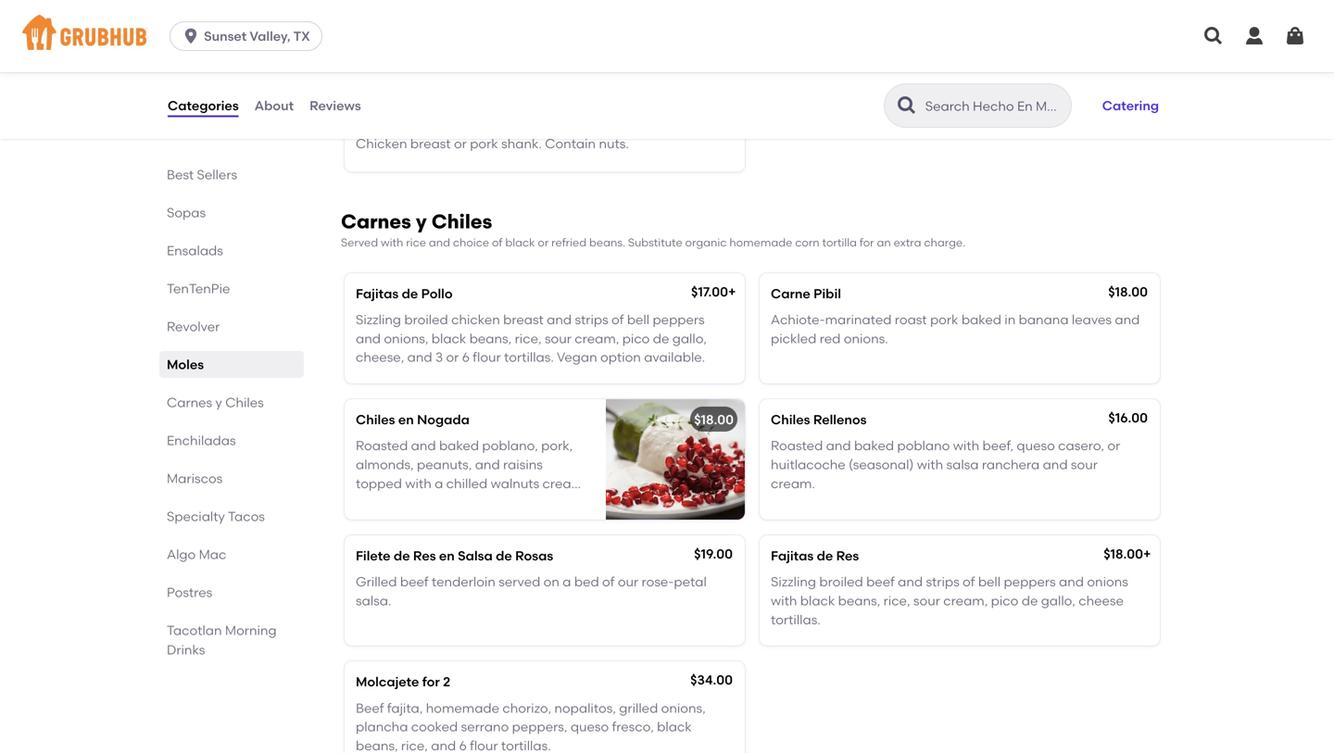 Task type: vqa. For each thing, say whether or not it's contained in the screenshot.
4.3
no



Task type: locate. For each thing, give the bounding box(es) containing it.
1 horizontal spatial broiled
[[819, 574, 863, 590]]

flour down chicken at the top of page
[[473, 349, 501, 365]]

1 vertical spatial gallo,
[[1041, 593, 1076, 609]]

categories
[[168, 98, 239, 113]]

fajitas down cream.
[[771, 548, 814, 564]]

sizzling broiled beef and strips of bell peppers and onions with black beans, rice, sour cream, pico de gallo, cheese tortillas.
[[771, 574, 1128, 628]]

onions, inside sizzling broiled chicken breast and strips of bell peppers and onions, black beans, rice, sour cream, pico de gallo, cheese, and 3 or 6 flour tortillas. vegan option available.
[[384, 331, 429, 346]]

salsa.
[[356, 494, 391, 510], [356, 593, 391, 609]]

black inside "sizzling broiled beef and strips of bell peppers and onions with black beans, rice, sour cream, pico de gallo, cheese tortillas."
[[800, 593, 835, 609]]

beans, down plancha
[[356, 738, 398, 753]]

pork left shank. on the top left
[[470, 136, 498, 152]]

0 vertical spatial beans,
[[470, 331, 512, 346]]

tortillas. inside sizzling broiled chicken breast and strips of bell peppers and onions, black beans, rice, sour cream, pico de gallo, cheese, and 3 or 6 flour tortillas. vegan option available.
[[504, 349, 554, 365]]

1 vertical spatial fajitas
[[771, 548, 814, 564]]

cream,
[[575, 331, 619, 346], [944, 593, 988, 609]]

our
[[618, 574, 639, 590]]

0 vertical spatial flour
[[473, 349, 501, 365]]

1 horizontal spatial rice,
[[515, 331, 542, 346]]

tortillas. inside "sizzling broiled beef and strips of bell peppers and onions with black beans, rice, sour cream, pico de gallo, cheese tortillas."
[[771, 612, 821, 628]]

raisins
[[503, 457, 543, 473]]

svg image
[[1203, 25, 1225, 47], [182, 27, 200, 45]]

beans, for beef
[[838, 593, 881, 609]]

chiles en nogada
[[356, 412, 470, 428]]

reviews button
[[309, 72, 362, 139]]

carnes inside carnes y chiles served with rice and choice of black or refried beans. substitute organic homemade corn tortilla for an extra charge.
[[341, 210, 411, 233]]

1 vertical spatial rice,
[[884, 593, 910, 609]]

bell inside sizzling broiled chicken breast and strips of bell peppers and onions, black beans, rice, sour cream, pico de gallo, cheese, and 3 or 6 flour tortillas. vegan option available.
[[627, 312, 650, 328]]

1 horizontal spatial svg image
[[1284, 25, 1307, 47]]

chiles up the huitlacoche
[[771, 412, 810, 428]]

peppers up available.
[[653, 312, 705, 328]]

casero,
[[1058, 438, 1105, 454]]

0 horizontal spatial beans,
[[356, 738, 398, 753]]

fresco,
[[612, 719, 654, 735]]

0 horizontal spatial broiled
[[404, 312, 448, 328]]

poblano,
[[482, 438, 538, 454]]

2 vertical spatial beans,
[[356, 738, 398, 753]]

choice
[[453, 236, 489, 249]]

cream, for strips
[[575, 331, 619, 346]]

$17.00 +
[[691, 284, 736, 300]]

morning
[[225, 623, 277, 638]]

svg image
[[1244, 25, 1266, 47], [1284, 25, 1307, 47]]

with down poblano
[[917, 457, 943, 473]]

1 vertical spatial y
[[215, 395, 222, 410]]

cream
[[543, 476, 584, 491]]

0 horizontal spatial a
[[435, 476, 443, 491]]

0 vertical spatial breast
[[410, 136, 451, 152]]

queso down 'nopalitos,'
[[571, 719, 609, 735]]

1 vertical spatial pico
[[991, 593, 1019, 609]]

served
[[499, 574, 541, 590]]

0 vertical spatial peppers
[[653, 312, 705, 328]]

0 vertical spatial pork
[[470, 136, 498, 152]]

0 horizontal spatial rice,
[[401, 738, 428, 753]]

algo mac
[[167, 547, 226, 562]]

$18.00 down available.
[[694, 412, 734, 428]]

1 horizontal spatial breast
[[503, 312, 544, 328]]

or left shank. on the top left
[[454, 136, 467, 152]]

1 vertical spatial sour
[[1071, 457, 1098, 473]]

0 vertical spatial tortillas.
[[504, 349, 554, 365]]

a inside grilled beef tenderloin served on a bed of our rose-petal salsa.
[[563, 574, 571, 590]]

6 right 3
[[462, 349, 470, 365]]

1 horizontal spatial baked
[[854, 438, 894, 454]]

sour for bell
[[545, 331, 572, 346]]

1 roasted from the left
[[356, 438, 408, 454]]

1 horizontal spatial sour
[[914, 593, 940, 609]]

or down $16.00
[[1108, 438, 1121, 454]]

roasted inside roasted and baked poblano with beef, queso casero, or huitlacoche (seasonal) with salsa ranchera and sour cream.
[[771, 438, 823, 454]]

cream.
[[771, 476, 815, 491]]

or right 3
[[446, 349, 459, 365]]

y
[[416, 210, 427, 233], [215, 395, 222, 410]]

with left rice on the left top of page
[[381, 236, 403, 249]]

cream, inside "sizzling broiled beef and strips of bell peppers and onions with black beans, rice, sour cream, pico de gallo, cheese tortillas."
[[944, 593, 988, 609]]

1 vertical spatial beans,
[[838, 593, 881, 609]]

homemade left corn
[[730, 236, 793, 249]]

0 vertical spatial carnes
[[341, 210, 411, 233]]

tortillas. down the fajitas de res
[[771, 612, 821, 628]]

tortillas. left vegan
[[504, 349, 554, 365]]

roasted
[[356, 438, 408, 454], [771, 438, 823, 454]]

gallo, inside "sizzling broiled beef and strips of bell peppers and onions with black beans, rice, sour cream, pico de gallo, cheese tortillas."
[[1041, 593, 1076, 609]]

for left 2
[[422, 674, 440, 690]]

1 horizontal spatial for
[[860, 236, 874, 249]]

1 horizontal spatial cream,
[[944, 593, 988, 609]]

broiled down the fajitas de res
[[819, 574, 863, 590]]

1 horizontal spatial pork
[[930, 312, 959, 328]]

sour inside "sizzling broiled beef and strips of bell peppers and onions with black beans, rice, sour cream, pico de gallo, cheese tortillas."
[[914, 593, 940, 609]]

1 vertical spatial cream,
[[944, 593, 988, 609]]

sour
[[545, 331, 572, 346], [1071, 457, 1098, 473], [914, 593, 940, 609]]

6 inside the beef fajita, homemade chorizo, nopalitos, grilled onions, plancha cooked serrano peppers, queso fresco, black beans, rice, and 6 flour tortillas.
[[459, 738, 467, 753]]

valley,
[[250, 28, 291, 44]]

0 horizontal spatial y
[[215, 395, 222, 410]]

black
[[505, 236, 535, 249], [432, 331, 466, 346], [800, 593, 835, 609], [657, 719, 692, 735]]

0 horizontal spatial res
[[413, 548, 436, 564]]

0 horizontal spatial +
[[728, 284, 736, 300]]

served
[[341, 236, 378, 249]]

beans, inside sizzling broiled chicken breast and strips of bell peppers and onions, black beans, rice, sour cream, pico de gallo, cheese, and 3 or 6 flour tortillas. vegan option available.
[[470, 331, 512, 346]]

tortillas. down peppers,
[[501, 738, 551, 753]]

chiles up the enchiladas
[[225, 395, 264, 410]]

1 vertical spatial sizzling
[[771, 574, 816, 590]]

gallo, inside sizzling broiled chicken breast and strips of bell peppers and onions, black beans, rice, sour cream, pico de gallo, cheese, and 3 or 6 flour tortillas. vegan option available.
[[672, 331, 707, 346]]

1 vertical spatial for
[[422, 674, 440, 690]]

1 vertical spatial queso
[[571, 719, 609, 735]]

2 vertical spatial tortillas.
[[501, 738, 551, 753]]

tacotlan morning drinks
[[167, 623, 277, 658]]

1 vertical spatial pork
[[930, 312, 959, 328]]

baked inside roasted and baked poblano with beef, queso casero, or huitlacoche (seasonal) with salsa ranchera and sour cream.
[[854, 438, 894, 454]]

breast
[[410, 136, 451, 152], [503, 312, 544, 328]]

2 horizontal spatial beans,
[[838, 593, 881, 609]]

queso
[[1017, 438, 1055, 454], [571, 719, 609, 735]]

flour inside sizzling broiled chicken breast and strips of bell peppers and onions, black beans, rice, sour cream, pico de gallo, cheese, and 3 or 6 flour tortillas. vegan option available.
[[473, 349, 501, 365]]

pork inside achiote-marinated roast pork baked in banana leaves and pickled red onions.
[[930, 312, 959, 328]]

nuts.
[[599, 136, 629, 152]]

1 vertical spatial homemade
[[426, 700, 499, 716]]

beans, down chicken at the top of page
[[470, 331, 512, 346]]

beans, down the fajitas de res
[[838, 593, 881, 609]]

2 res from the left
[[836, 548, 859, 564]]

0 vertical spatial y
[[416, 210, 427, 233]]

chiles up almonds,
[[356, 412, 395, 428]]

1 horizontal spatial carnes
[[341, 210, 411, 233]]

with down peanuts,
[[405, 476, 432, 491]]

1 horizontal spatial res
[[836, 548, 859, 564]]

rice, for and
[[884, 593, 910, 609]]

2 horizontal spatial rice,
[[884, 593, 910, 609]]

0 horizontal spatial peppers
[[653, 312, 705, 328]]

ensalads
[[167, 243, 223, 259]]

beef inside grilled beef tenderloin served on a bed of our rose-petal salsa.
[[400, 574, 429, 590]]

broiled for res
[[819, 574, 863, 590]]

2 beef from the left
[[866, 574, 895, 590]]

Search Hecho En Mexico search field
[[924, 97, 1065, 115]]

1 horizontal spatial sizzling
[[771, 574, 816, 590]]

$18.00 +
[[1104, 546, 1151, 562]]

1 salsa. from the top
[[356, 494, 391, 510]]

roasted and baked poblano, pork, almonds, peanuts, and raisins topped with a chilled walnuts cream salsa.
[[356, 438, 584, 510]]

0 vertical spatial strips
[[575, 312, 609, 328]]

sizzling inside sizzling broiled chicken breast and strips of bell peppers and onions, black beans, rice, sour cream, pico de gallo, cheese, and 3 or 6 flour tortillas. vegan option available.
[[356, 312, 401, 328]]

charge.
[[924, 236, 966, 249]]

y inside carnes y chiles served with rice and choice of black or refried beans. substitute organic homemade corn tortilla for an extra charge.
[[416, 210, 427, 233]]

on
[[544, 574, 560, 590]]

cream, inside sizzling broiled chicken breast and strips of bell peppers and onions, black beans, rice, sour cream, pico de gallo, cheese, and 3 or 6 flour tortillas. vegan option available.
[[575, 331, 619, 346]]

black up 3
[[432, 331, 466, 346]]

sizzling down fajitas de pollo at the left
[[356, 312, 401, 328]]

0 horizontal spatial carnes
[[167, 395, 212, 410]]

cheese,
[[356, 349, 404, 365]]

y up the enchiladas
[[215, 395, 222, 410]]

rice
[[406, 236, 426, 249]]

1 vertical spatial onions,
[[661, 700, 706, 716]]

0 horizontal spatial sizzling
[[356, 312, 401, 328]]

baked inside roasted and baked poblano, pork, almonds, peanuts, and raisins topped with a chilled walnuts cream salsa.
[[439, 438, 479, 454]]

black left the refried
[[505, 236, 535, 249]]

1 beef from the left
[[400, 574, 429, 590]]

and inside the beef fajita, homemade chorizo, nopalitos, grilled onions, plancha cooked serrano peppers, queso fresco, black beans, rice, and 6 flour tortillas.
[[431, 738, 456, 753]]

enchiladas
[[167, 433, 236, 448]]

tacotlan
[[167, 623, 222, 638]]

fajitas for fajitas de res
[[771, 548, 814, 564]]

1 vertical spatial strips
[[926, 574, 960, 590]]

0 horizontal spatial fajitas
[[356, 286, 399, 301]]

1 res from the left
[[413, 548, 436, 564]]

1 horizontal spatial homemade
[[730, 236, 793, 249]]

0 horizontal spatial onions,
[[384, 331, 429, 346]]

black down the fajitas de res
[[800, 593, 835, 609]]

bed
[[574, 574, 599, 590]]

rice, inside sizzling broiled chicken breast and strips of bell peppers and onions, black beans, rice, sour cream, pico de gallo, cheese, and 3 or 6 flour tortillas. vegan option available.
[[515, 331, 542, 346]]

baked up peanuts,
[[439, 438, 479, 454]]

0 horizontal spatial beef
[[400, 574, 429, 590]]

sour inside sizzling broiled chicken breast and strips of bell peppers and onions, black beans, rice, sour cream, pico de gallo, cheese, and 3 or 6 flour tortillas. vegan option available.
[[545, 331, 572, 346]]

0 vertical spatial pico
[[622, 331, 650, 346]]

beef
[[400, 574, 429, 590], [866, 574, 895, 590]]

gallo, left cheese
[[1041, 593, 1076, 609]]

or left the refried
[[538, 236, 549, 249]]

or
[[454, 136, 467, 152], [538, 236, 549, 249], [446, 349, 459, 365], [1108, 438, 1121, 454]]

1 horizontal spatial peppers
[[1004, 574, 1056, 590]]

in
[[1005, 312, 1016, 328]]

with inside roasted and baked poblano, pork, almonds, peanuts, and raisins topped with a chilled walnuts cream salsa.
[[405, 476, 432, 491]]

chiles
[[432, 210, 492, 233], [225, 395, 264, 410], [356, 412, 395, 428], [771, 412, 810, 428]]

0 horizontal spatial svg image
[[182, 27, 200, 45]]

cooked
[[411, 719, 458, 735]]

0 vertical spatial +
[[728, 284, 736, 300]]

flour down serrano
[[470, 738, 498, 753]]

$18.00 up leaves
[[1108, 284, 1148, 300]]

topped
[[356, 476, 402, 491]]

2
[[443, 674, 450, 690]]

breast right chicken at the top of page
[[503, 312, 544, 328]]

sizzling inside "sizzling broiled beef and strips of bell peppers and onions with black beans, rice, sour cream, pico de gallo, cheese tortillas."
[[771, 574, 816, 590]]

en left 'nogada'
[[398, 412, 414, 428]]

gallo,
[[672, 331, 707, 346], [1041, 593, 1076, 609]]

0 horizontal spatial homemade
[[426, 700, 499, 716]]

fajitas down served
[[356, 286, 399, 301]]

0 horizontal spatial cream,
[[575, 331, 619, 346]]

available.
[[644, 349, 705, 365]]

res for beef
[[413, 548, 436, 564]]

pico
[[622, 331, 650, 346], [991, 593, 1019, 609]]

0 horizontal spatial bell
[[627, 312, 650, 328]]

strips inside sizzling broiled chicken breast and strips of bell peppers and onions, black beans, rice, sour cream, pico de gallo, cheese, and 3 or 6 flour tortillas. vegan option available.
[[575, 312, 609, 328]]

1 horizontal spatial strips
[[926, 574, 960, 590]]

sizzling for with
[[771, 574, 816, 590]]

of inside carnes y chiles served with rice and choice of black or refried beans. substitute organic homemade corn tortilla for an extra charge.
[[492, 236, 503, 249]]

2 horizontal spatial sour
[[1071, 457, 1098, 473]]

breast down poblano
[[410, 136, 451, 152]]

0 vertical spatial cream,
[[575, 331, 619, 346]]

1 vertical spatial peppers
[[1004, 574, 1056, 590]]

for left an
[[860, 236, 874, 249]]

peppers
[[653, 312, 705, 328], [1004, 574, 1056, 590]]

onions, down the $34.00
[[661, 700, 706, 716]]

pico inside "sizzling broiled beef and strips of bell peppers and onions with black beans, rice, sour cream, pico de gallo, cheese tortillas."
[[991, 593, 1019, 609]]

of inside grilled beef tenderloin served on a bed of our rose-petal salsa.
[[602, 574, 615, 590]]

en left 'salsa' on the left bottom of page
[[439, 548, 455, 564]]

0 horizontal spatial queso
[[571, 719, 609, 735]]

mariscos
[[167, 471, 223, 486]]

salsa. inside roasted and baked poblano, pork, almonds, peanuts, and raisins topped with a chilled walnuts cream salsa.
[[356, 494, 391, 510]]

pico inside sizzling broiled chicken breast and strips of bell peppers and onions, black beans, rice, sour cream, pico de gallo, cheese, and 3 or 6 flour tortillas. vegan option available.
[[622, 331, 650, 346]]

carnes up served
[[341, 210, 411, 233]]

onions
[[1087, 574, 1128, 590]]

2 roasted from the left
[[771, 438, 823, 454]]

2 salsa. from the top
[[356, 593, 391, 609]]

peppers left 'onions'
[[1004, 574, 1056, 590]]

corn
[[795, 236, 820, 249]]

gallo, up available.
[[672, 331, 707, 346]]

achiote-marinated roast pork baked in banana leaves and pickled red onions.
[[771, 312, 1140, 346]]

0 horizontal spatial sour
[[545, 331, 572, 346]]

1 vertical spatial en
[[439, 548, 455, 564]]

$18.00
[[1108, 284, 1148, 300], [694, 412, 734, 428], [1104, 546, 1143, 562]]

salsa. down topped
[[356, 494, 391, 510]]

queso inside the beef fajita, homemade chorizo, nopalitos, grilled onions, plancha cooked serrano peppers, queso fresco, black beans, rice, and 6 flour tortillas.
[[571, 719, 609, 735]]

carnes
[[341, 210, 411, 233], [167, 395, 212, 410]]

serrano
[[461, 719, 509, 735]]

broiled inside "sizzling broiled beef and strips of bell peppers and onions with black beans, rice, sour cream, pico de gallo, cheese tortillas."
[[819, 574, 863, 590]]

rice, inside "sizzling broiled beef and strips of bell peppers and onions with black beans, rice, sour cream, pico de gallo, cheese tortillas."
[[884, 593, 910, 609]]

queso up ranchera
[[1017, 438, 1055, 454]]

a down peanuts,
[[435, 476, 443, 491]]

1 vertical spatial tortillas.
[[771, 612, 821, 628]]

de
[[402, 286, 418, 301], [653, 331, 669, 346], [394, 548, 410, 564], [496, 548, 512, 564], [817, 548, 833, 564], [1022, 593, 1038, 609]]

2 vertical spatial $18.00
[[1104, 546, 1143, 562]]

$18.00 up 'onions'
[[1104, 546, 1143, 562]]

roasted up almonds,
[[356, 438, 408, 454]]

pork right 'roast'
[[930, 312, 959, 328]]

y up rice on the left top of page
[[416, 210, 427, 233]]

baked up (seasonal)
[[854, 438, 894, 454]]

pico for peppers
[[991, 593, 1019, 609]]

chicken breast or pork shank. contain nuts.
[[356, 136, 629, 152]]

tortilla
[[822, 236, 857, 249]]

black down 'grilled'
[[657, 719, 692, 735]]

sunset valley, tx
[[204, 28, 310, 44]]

homemade up serrano
[[426, 700, 499, 716]]

carnes down moles
[[167, 395, 212, 410]]

6
[[462, 349, 470, 365], [459, 738, 467, 753]]

0 vertical spatial sizzling
[[356, 312, 401, 328]]

chiles rellenos
[[771, 412, 867, 428]]

1 horizontal spatial queso
[[1017, 438, 1055, 454]]

carnes for carnes y chiles served with rice and choice of black or refried beans. substitute organic homemade corn tortilla for an extra charge.
[[341, 210, 411, 233]]

6 down serrano
[[459, 738, 467, 753]]

1 horizontal spatial bell
[[978, 574, 1001, 590]]

beans, inside the beef fajita, homemade chorizo, nopalitos, grilled onions, plancha cooked serrano peppers, queso fresco, black beans, rice, and 6 flour tortillas.
[[356, 738, 398, 753]]

1 horizontal spatial a
[[563, 574, 571, 590]]

salsa. inside grilled beef tenderloin served on a bed of our rose-petal salsa.
[[356, 593, 391, 609]]

about button
[[254, 72, 295, 139]]

0 vertical spatial for
[[860, 236, 874, 249]]

de inside sizzling broiled chicken breast and strips of bell peppers and onions, black beans, rice, sour cream, pico de gallo, cheese, and 3 or 6 flour tortillas. vegan option available.
[[653, 331, 669, 346]]

a right on at the bottom left of the page
[[563, 574, 571, 590]]

tacos
[[228, 509, 265, 524]]

broiled down pollo
[[404, 312, 448, 328]]

sunset valley, tx button
[[170, 21, 330, 51]]

baked left "in"
[[962, 312, 1002, 328]]

an
[[877, 236, 891, 249]]

flour
[[473, 349, 501, 365], [470, 738, 498, 753]]

roasted inside roasted and baked poblano, pork, almonds, peanuts, and raisins topped with a chilled walnuts cream salsa.
[[356, 438, 408, 454]]

0 horizontal spatial strips
[[575, 312, 609, 328]]

sizzling
[[356, 312, 401, 328], [771, 574, 816, 590]]

2 svg image from the left
[[1284, 25, 1307, 47]]

0 horizontal spatial pico
[[622, 331, 650, 346]]

marinated
[[825, 312, 892, 328]]

1 vertical spatial flour
[[470, 738, 498, 753]]

baked inside achiote-marinated roast pork baked in banana leaves and pickled red onions.
[[962, 312, 1002, 328]]

1 horizontal spatial y
[[416, 210, 427, 233]]

chicken
[[451, 312, 500, 328]]

onions, up "cheese,"
[[384, 331, 429, 346]]

or inside carnes y chiles served with rice and choice of black or refried beans. substitute organic homemade corn tortilla for an extra charge.
[[538, 236, 549, 249]]

strips inside "sizzling broiled beef and strips of bell peppers and onions with black beans, rice, sour cream, pico de gallo, cheese tortillas."
[[926, 574, 960, 590]]

cream, for of
[[944, 593, 988, 609]]

roasted up the huitlacoche
[[771, 438, 823, 454]]

1 vertical spatial 6
[[459, 738, 467, 753]]

1 horizontal spatial onions,
[[661, 700, 706, 716]]

0 vertical spatial a
[[435, 476, 443, 491]]

tentenpie
[[167, 281, 230, 297]]

2 horizontal spatial baked
[[962, 312, 1002, 328]]

1 horizontal spatial beans,
[[470, 331, 512, 346]]

0 vertical spatial 6
[[462, 349, 470, 365]]

broiled inside sizzling broiled chicken breast and strips of bell peppers and onions, black beans, rice, sour cream, pico de gallo, cheese, and 3 or 6 flour tortillas. vegan option available.
[[404, 312, 448, 328]]

beans,
[[470, 331, 512, 346], [838, 593, 881, 609], [356, 738, 398, 753]]

chiles up choice
[[432, 210, 492, 233]]

1 horizontal spatial pico
[[991, 593, 1019, 609]]

salsa. down grilled
[[356, 593, 391, 609]]

1 horizontal spatial gallo,
[[1041, 593, 1076, 609]]

with
[[381, 236, 403, 249], [953, 438, 980, 454], [917, 457, 943, 473], [405, 476, 432, 491], [771, 593, 797, 609]]

1 horizontal spatial +
[[1143, 546, 1151, 562]]

0 vertical spatial $18.00
[[1108, 284, 1148, 300]]

1 vertical spatial salsa.
[[356, 593, 391, 609]]

0 horizontal spatial roasted
[[356, 438, 408, 454]]

2 vertical spatial rice,
[[401, 738, 428, 753]]

0 vertical spatial onions,
[[384, 331, 429, 346]]

sizzling down the fajitas de res
[[771, 574, 816, 590]]

and inside carnes y chiles served with rice and choice of black or refried beans. substitute organic homemade corn tortilla for an extra charge.
[[429, 236, 450, 249]]

molcajete
[[356, 674, 419, 690]]

beans, inside "sizzling broiled beef and strips of bell peppers and onions with black beans, rice, sour cream, pico de gallo, cheese tortillas."
[[838, 593, 881, 609]]

bell
[[627, 312, 650, 328], [978, 574, 1001, 590]]

0 horizontal spatial svg image
[[1244, 25, 1266, 47]]

extra
[[894, 236, 921, 249]]

1 vertical spatial +
[[1143, 546, 1151, 562]]

2 vertical spatial sour
[[914, 593, 940, 609]]

with down the fajitas de res
[[771, 593, 797, 609]]



Task type: describe. For each thing, give the bounding box(es) containing it.
and inside achiote-marinated roast pork baked in banana leaves and pickled red onions.
[[1115, 312, 1140, 328]]

beans, for chicken
[[470, 331, 512, 346]]

carnes y chiles
[[167, 395, 264, 410]]

pork,
[[541, 438, 573, 454]]

tx
[[293, 28, 310, 44]]

queso inside roasted and baked poblano with beef, queso casero, or huitlacoche (seasonal) with salsa ranchera and sour cream.
[[1017, 438, 1055, 454]]

0 horizontal spatial breast
[[410, 136, 451, 152]]

carne
[[771, 286, 811, 301]]

gallo, for and
[[1041, 593, 1076, 609]]

filete
[[356, 548, 391, 564]]

gallo, for peppers
[[672, 331, 707, 346]]

rellenos
[[813, 412, 867, 428]]

black inside carnes y chiles served with rice and choice of black or refried beans. substitute organic homemade corn tortilla for an extra charge.
[[505, 236, 535, 249]]

best sellers
[[167, 167, 237, 183]]

bell inside "sizzling broiled beef and strips of bell peppers and onions with black beans, rice, sour cream, pico de gallo, cheese tortillas."
[[978, 574, 1001, 590]]

sour for peppers
[[914, 593, 940, 609]]

flour inside the beef fajita, homemade chorizo, nopalitos, grilled onions, plancha cooked serrano peppers, queso fresco, black beans, rice, and 6 flour tortillas.
[[470, 738, 498, 753]]

substitute
[[628, 236, 683, 249]]

sizzling for onions,
[[356, 312, 401, 328]]

beans.
[[589, 236, 625, 249]]

fajitas for fajitas de pollo
[[356, 286, 399, 301]]

salsa
[[947, 457, 979, 473]]

molcajete for 2
[[356, 674, 450, 690]]

6 inside sizzling broiled chicken breast and strips of bell peppers and onions, black beans, rice, sour cream, pico de gallo, cheese, and 3 or 6 flour tortillas. vegan option available.
[[462, 349, 470, 365]]

nogada
[[417, 412, 470, 428]]

sopas
[[167, 205, 206, 221]]

peppers inside sizzling broiled chicken breast and strips of bell peppers and onions, black beans, rice, sour cream, pico de gallo, cheese, and 3 or 6 flour tortillas. vegan option available.
[[653, 312, 705, 328]]

roasted for en
[[356, 438, 408, 454]]

beef
[[356, 700, 384, 716]]

pibil
[[814, 286, 841, 301]]

categories button
[[167, 72, 240, 139]]

baked for roasted and baked poblano with beef, queso casero, or huitlacoche (seasonal) with salsa ranchera and sour cream.
[[854, 438, 894, 454]]

chiles en nogada image
[[606, 399, 745, 520]]

peppers,
[[512, 719, 568, 735]]

0 vertical spatial en
[[398, 412, 414, 428]]

rice, inside the beef fajita, homemade chorizo, nopalitos, grilled onions, plancha cooked serrano peppers, queso fresco, black beans, rice, and 6 flour tortillas.
[[401, 738, 428, 753]]

fajitas de pollo
[[356, 286, 453, 301]]

revolver
[[167, 319, 220, 335]]

of inside "sizzling broiled beef and strips of bell peppers and onions with black beans, rice, sour cream, pico de gallo, cheese tortillas."
[[963, 574, 975, 590]]

mac
[[199, 547, 226, 562]]

nopalitos,
[[554, 700, 616, 716]]

almonds,
[[356, 457, 414, 473]]

chilled
[[446, 476, 488, 491]]

catering button
[[1094, 85, 1168, 126]]

option
[[600, 349, 641, 365]]

1 horizontal spatial svg image
[[1203, 25, 1225, 47]]

tortillas. inside the beef fajita, homemade chorizo, nopalitos, grilled onions, plancha cooked serrano peppers, queso fresco, black beans, rice, and 6 flour tortillas.
[[501, 738, 551, 753]]

rice, for breast
[[515, 331, 542, 346]]

rose-
[[642, 574, 674, 590]]

huitlacoche
[[771, 457, 846, 473]]

pollo
[[421, 286, 453, 301]]

broiled for pollo
[[404, 312, 448, 328]]

res for broiled
[[836, 548, 859, 564]]

main navigation navigation
[[0, 0, 1334, 72]]

banana
[[1019, 312, 1069, 328]]

sellers
[[197, 167, 237, 183]]

poblano
[[390, 110, 443, 125]]

3
[[435, 349, 443, 365]]

search icon image
[[896, 95, 918, 117]]

mole poblano
[[356, 110, 443, 125]]

carne pibil
[[771, 286, 841, 301]]

peppers inside "sizzling broiled beef and strips of bell peppers and onions with black beans, rice, sour cream, pico de gallo, cheese tortillas."
[[1004, 574, 1056, 590]]

chiles inside carnes y chiles served with rice and choice of black or refried beans. substitute organic homemade corn tortilla for an extra charge.
[[432, 210, 492, 233]]

roasted for rellenos
[[771, 438, 823, 454]]

fajitas de res
[[771, 548, 859, 564]]

ranchera
[[982, 457, 1040, 473]]

black inside sizzling broiled chicken breast and strips of bell peppers and onions, black beans, rice, sour cream, pico de gallo, cheese, and 3 or 6 flour tortillas. vegan option available.
[[432, 331, 466, 346]]

algo
[[167, 547, 196, 562]]

baked for roasted and baked poblano, pork, almonds, peanuts, and raisins topped with a chilled walnuts cream salsa.
[[439, 438, 479, 454]]

beef,
[[983, 438, 1014, 454]]

y for carnes y chiles
[[215, 395, 222, 410]]

y for carnes y chiles served with rice and choice of black or refried beans. substitute organic homemade corn tortilla for an extra charge.
[[416, 210, 427, 233]]

grilled beef tenderloin served on a bed of our rose-petal salsa.
[[356, 574, 707, 609]]

svg image inside the sunset valley, tx button
[[182, 27, 200, 45]]

specialty
[[167, 509, 225, 524]]

beef inside "sizzling broiled beef and strips of bell peppers and onions with black beans, rice, sour cream, pico de gallo, cheese tortillas."
[[866, 574, 895, 590]]

+ for $18.00
[[1143, 546, 1151, 562]]

$34.00
[[690, 672, 733, 688]]

with up salsa
[[953, 438, 980, 454]]

onions.
[[844, 331, 888, 346]]

about
[[255, 98, 294, 113]]

a inside roasted and baked poblano, pork, almonds, peanuts, and raisins topped with a chilled walnuts cream salsa.
[[435, 476, 443, 491]]

peanuts,
[[417, 457, 472, 473]]

salsa
[[458, 548, 493, 564]]

drinks
[[167, 642, 205, 658]]

onions, inside the beef fajita, homemade chorizo, nopalitos, grilled onions, plancha cooked serrano peppers, queso fresco, black beans, rice, and 6 flour tortillas.
[[661, 700, 706, 716]]

carnes y chiles served with rice and choice of black or refried beans. substitute organic homemade corn tortilla for an extra charge.
[[341, 210, 966, 249]]

plancha
[[356, 719, 408, 735]]

mole
[[356, 110, 387, 125]]

breast inside sizzling broiled chicken breast and strips of bell peppers and onions, black beans, rice, sour cream, pico de gallo, cheese, and 3 or 6 flour tortillas. vegan option available.
[[503, 312, 544, 328]]

pork for baked
[[930, 312, 959, 328]]

sunset
[[204, 28, 247, 44]]

catering
[[1102, 98, 1159, 113]]

fajita,
[[387, 700, 423, 716]]

or inside roasted and baked poblano with beef, queso casero, or huitlacoche (seasonal) with salsa ranchera and sour cream.
[[1108, 438, 1121, 454]]

1 svg image from the left
[[1244, 25, 1266, 47]]

de inside "sizzling broiled beef and strips of bell peppers and onions with black beans, rice, sour cream, pico de gallo, cheese tortillas."
[[1022, 593, 1038, 609]]

1 horizontal spatial en
[[439, 548, 455, 564]]

leaves
[[1072, 312, 1112, 328]]

sour inside roasted and baked poblano with beef, queso casero, or huitlacoche (seasonal) with salsa ranchera and sour cream.
[[1071, 457, 1098, 473]]

of inside sizzling broiled chicken breast and strips of bell peppers and onions, black beans, rice, sour cream, pico de gallo, cheese, and 3 or 6 flour tortillas. vegan option available.
[[612, 312, 624, 328]]

red
[[820, 331, 841, 346]]

contain
[[545, 136, 596, 152]]

achiote-
[[771, 312, 825, 328]]

with inside "sizzling broiled beef and strips of bell peppers and onions with black beans, rice, sour cream, pico de gallo, cheese tortillas."
[[771, 593, 797, 609]]

for inside carnes y chiles served with rice and choice of black or refried beans. substitute organic homemade corn tortilla for an extra charge.
[[860, 236, 874, 249]]

1 vertical spatial $18.00
[[694, 412, 734, 428]]

organic
[[685, 236, 727, 249]]

carnes for carnes y chiles
[[167, 395, 212, 410]]

petal
[[674, 574, 707, 590]]

poblano
[[897, 438, 950, 454]]

vegan
[[557, 349, 597, 365]]

pork for shank.
[[470, 136, 498, 152]]

specialty tacos
[[167, 509, 265, 524]]

+ for $17.00
[[728, 284, 736, 300]]

refried
[[551, 236, 587, 249]]

grilled
[[619, 700, 658, 716]]

or inside sizzling broiled chicken breast and strips of bell peppers and onions, black beans, rice, sour cream, pico de gallo, cheese, and 3 or 6 flour tortillas. vegan option available.
[[446, 349, 459, 365]]

cheese
[[1079, 593, 1124, 609]]

homemade inside the beef fajita, homemade chorizo, nopalitos, grilled onions, plancha cooked serrano peppers, queso fresco, black beans, rice, and 6 flour tortillas.
[[426, 700, 499, 716]]

pico for bell
[[622, 331, 650, 346]]

best
[[167, 167, 194, 183]]

pickled
[[771, 331, 817, 346]]

walnuts
[[491, 476, 539, 491]]

homemade inside carnes y chiles served with rice and choice of black or refried beans. substitute organic homemade corn tortilla for an extra charge.
[[730, 236, 793, 249]]

$19.00
[[694, 546, 733, 562]]

beef fajita, homemade chorizo, nopalitos, grilled onions, plancha cooked serrano peppers, queso fresco, black beans, rice, and 6 flour tortillas.
[[356, 700, 706, 753]]

black inside the beef fajita, homemade chorizo, nopalitos, grilled onions, plancha cooked serrano peppers, queso fresco, black beans, rice, and 6 flour tortillas.
[[657, 719, 692, 735]]

sizzling broiled chicken breast and strips of bell peppers and onions, black beans, rice, sour cream, pico de gallo, cheese, and 3 or 6 flour tortillas. vegan option available.
[[356, 312, 707, 365]]

chicken
[[356, 136, 407, 152]]

with inside carnes y chiles served with rice and choice of black or refried beans. substitute organic homemade corn tortilla for an extra charge.
[[381, 236, 403, 249]]

roasted and baked poblano with beef, queso casero, or huitlacoche (seasonal) with salsa ranchera and sour cream.
[[771, 438, 1121, 491]]

grilled
[[356, 574, 397, 590]]



